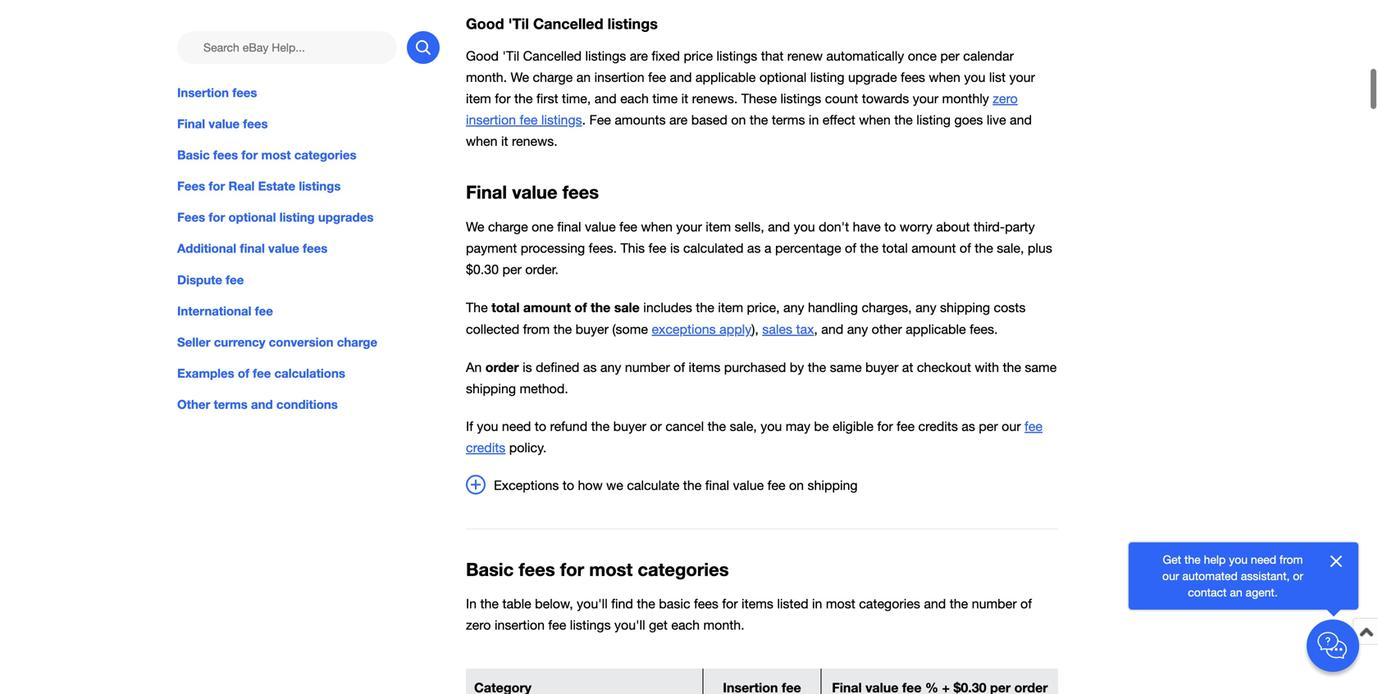 Task type: locate. For each thing, give the bounding box(es) containing it.
we up payment
[[466, 219, 484, 235]]

1 vertical spatial fees.
[[970, 322, 998, 337]]

0 vertical spatial in
[[809, 112, 819, 128]]

2 horizontal spatial shipping
[[940, 300, 990, 316]]

0 horizontal spatial same
[[830, 360, 862, 375]]

amount
[[912, 241, 956, 256], [523, 300, 571, 316]]

any inside "is defined as any number of items purchased by the same buyer at checkout with the same shipping method."
[[601, 360, 621, 375]]

categories inside in the table below, you'll find the basic fees for items listed in most categories and the number of zero insertion fee listings you'll get each month.
[[859, 597, 920, 612]]

or left cancel
[[650, 419, 662, 434]]

1 vertical spatial final
[[466, 181, 507, 203]]

each up amounts
[[620, 91, 649, 106]]

basic fees for most categories up find at bottom
[[466, 559, 729, 581]]

are left fixed
[[630, 48, 648, 63]]

any
[[784, 300, 804, 316], [916, 300, 937, 316], [847, 322, 868, 337], [601, 360, 621, 375]]

sale,
[[997, 241, 1024, 256], [730, 419, 757, 434]]

renews. up based
[[692, 91, 738, 106]]

listings up the time,
[[585, 48, 626, 63]]

most
[[261, 148, 291, 163], [589, 559, 633, 581], [826, 597, 856, 612]]

0 horizontal spatial are
[[630, 48, 648, 63]]

1 fees from the top
[[177, 179, 205, 194]]

we charge one final value fee when your item sells, and you don't have to worry about third-party payment processing fees. this fee is calculated as a percentage of the total amount of the sale, plus $0.30 per order.
[[466, 219, 1053, 277]]

help
[[1204, 553, 1226, 567]]

insertion
[[595, 70, 645, 85], [466, 112, 516, 128], [495, 618, 545, 634]]

is inside the we charge one final value fee when your item sells, and you don't have to worry about third-party payment processing fees. this fee is calculated as a percentage of the total amount of the sale, plus $0.30 per order.
[[670, 241, 680, 256]]

0 vertical spatial most
[[261, 148, 291, 163]]

good for good 'til cancelled listings are fixed price listings that renew automatically once per calendar month. we charge an insertion fee and applicable optional listing upgrade fees when you list your item for the first time, and each time it renews. these listings count towards your monthly
[[466, 48, 499, 63]]

1 horizontal spatial basic
[[466, 559, 514, 581]]

fees for fees for real estate listings
[[177, 179, 205, 194]]

item inside the we charge one final value fee when your item sells, and you don't have to worry about third-party payment processing fees. this fee is calculated as a percentage of the total amount of the sale, plus $0.30 per order.
[[706, 219, 731, 235]]

final
[[557, 219, 581, 235], [240, 241, 265, 256], [705, 478, 730, 494]]

amount down the worry
[[912, 241, 956, 256]]

0 vertical spatial from
[[523, 322, 550, 337]]

or
[[650, 419, 662, 434], [1293, 570, 1304, 583]]

defined
[[536, 360, 580, 375]]

of inside "is defined as any number of items purchased by the same buyer at checkout with the same shipping method."
[[674, 360, 685, 375]]

you right if
[[477, 419, 498, 434]]

listings down basic fees for most categories link
[[299, 179, 341, 194]]

items down exceptions apply link on the top of page
[[689, 360, 721, 375]]

from down the total amount of the sale
[[523, 322, 550, 337]]

fees inside good 'til cancelled listings are fixed price listings that renew automatically once per calendar month. we charge an insertion fee and applicable optional listing upgrade fees when you list your item for the first time, and each time it renews. these listings count towards your monthly
[[901, 70, 925, 85]]

final inside the we charge one final value fee when your item sells, and you don't have to worry about third-party payment processing fees. this fee is calculated as a percentage of the total amount of the sale, plus $0.30 per order.
[[557, 219, 581, 235]]

a
[[765, 241, 772, 256]]

for right basic
[[722, 597, 738, 612]]

final value fees
[[177, 117, 268, 131], [466, 181, 599, 203]]

other terms and conditions
[[177, 397, 338, 412]]

fixed
[[652, 48, 680, 63]]

2 horizontal spatial to
[[885, 219, 896, 235]]

on right based
[[731, 112, 746, 128]]

collected
[[466, 322, 520, 337]]

listing left goes on the right of the page
[[917, 112, 951, 128]]

fees
[[177, 179, 205, 194], [177, 210, 205, 225]]

1 vertical spatial fees
[[177, 210, 205, 225]]

1 horizontal spatial number
[[972, 597, 1017, 612]]

to inside dropdown button
[[563, 478, 574, 494]]

charges,
[[862, 300, 912, 316]]

good for good 'til cancelled listings
[[466, 15, 504, 33]]

listings down first
[[541, 112, 582, 128]]

1 vertical spatial 'til
[[503, 48, 520, 63]]

shipping inside "is defined as any number of items purchased by the same buyer at checkout with the same shipping method."
[[466, 381, 516, 397]]

0 vertical spatial need
[[502, 419, 531, 434]]

credits down the checkout
[[919, 419, 958, 434]]

examples of fee calculations
[[177, 366, 345, 381]]

0 horizontal spatial applicable
[[696, 70, 756, 85]]

. fee amounts are based on the terms in effect when the listing goes live and when it renews.
[[466, 112, 1032, 149]]

final value fees down insertion fees
[[177, 117, 268, 131]]

0 horizontal spatial zero
[[466, 618, 491, 634]]

amount inside the we charge one final value fee when your item sells, and you don't have to worry about third-party payment processing fees. this fee is calculated as a percentage of the total amount of the sale, plus $0.30 per order.
[[912, 241, 956, 256]]

2 vertical spatial your
[[676, 219, 702, 235]]

cancelled for good 'til cancelled listings are fixed price listings that renew automatically once per calendar month. we charge an insertion fee and applicable optional listing upgrade fees when you list your item for the first time, and each time it renews. these listings count towards your monthly
[[523, 48, 582, 63]]

as down with
[[962, 419, 975, 434]]

on down may at the bottom of the page
[[789, 478, 804, 494]]

insertion inside zero insertion fee listings
[[466, 112, 516, 128]]

0 vertical spatial shipping
[[940, 300, 990, 316]]

0 vertical spatial are
[[630, 48, 648, 63]]

for
[[495, 91, 511, 106], [241, 148, 258, 163], [209, 179, 225, 194], [209, 210, 225, 225], [877, 419, 893, 434], [560, 559, 584, 581], [722, 597, 738, 612]]

get the help you need from our automated assistant, or contact an agent. tooltip
[[1155, 552, 1311, 601]]

most up estate
[[261, 148, 291, 163]]

1 vertical spatial are
[[670, 112, 688, 128]]

1 horizontal spatial final value fees
[[466, 181, 599, 203]]

renews. down first
[[512, 134, 558, 149]]

1 vertical spatial categories
[[638, 559, 729, 581]]

optional up "additional final value fees"
[[229, 210, 276, 225]]

good 'til cancelled listings
[[466, 15, 658, 33]]

fees down the fees for optional listing upgrades link
[[303, 241, 328, 256]]

currency
[[214, 335, 265, 350]]

listings left the that
[[717, 48, 758, 63]]

item left first
[[466, 91, 491, 106]]

1 horizontal spatial month.
[[704, 618, 745, 634]]

fees. down costs
[[970, 322, 998, 337]]

2 fees from the top
[[177, 210, 205, 225]]

1 vertical spatial our
[[1163, 570, 1179, 583]]

cancel
[[666, 419, 704, 434]]

as left a
[[747, 241, 761, 256]]

1 vertical spatial basic fees for most categories
[[466, 559, 729, 581]]

1 horizontal spatial same
[[1025, 360, 1057, 375]]

as inside the we charge one final value fee when your item sells, and you don't have to worry about third-party payment processing fees. this fee is calculated as a percentage of the total amount of the sale, plus $0.30 per order.
[[747, 241, 761, 256]]

effect
[[823, 112, 856, 128]]

fees right basic
[[694, 597, 719, 612]]

zero insertion fee listings
[[466, 91, 1018, 128]]

1 vertical spatial sale,
[[730, 419, 757, 434]]

exceptions
[[494, 478, 559, 494]]

listing inside good 'til cancelled listings are fixed price listings that renew automatically once per calendar month. we charge an insertion fee and applicable optional listing upgrade fees when you list your item for the first time, and each time it renews. these listings count towards your monthly
[[810, 70, 845, 85]]

0 vertical spatial amount
[[912, 241, 956, 256]]

for up below,
[[560, 559, 584, 581]]

value
[[209, 117, 240, 131], [512, 181, 558, 203], [585, 219, 616, 235], [268, 241, 299, 256], [733, 478, 764, 494]]

1 horizontal spatial final
[[466, 181, 507, 203]]

0 vertical spatial applicable
[[696, 70, 756, 85]]

0 horizontal spatial charge
[[337, 335, 377, 350]]

same down 'exceptions apply ), sales tax , and any other applicable fees.'
[[830, 360, 862, 375]]

0 vertical spatial credits
[[919, 419, 958, 434]]

1 vertical spatial it
[[501, 134, 508, 149]]

apply
[[720, 322, 752, 337]]

seller currency conversion charge link
[[177, 333, 440, 352]]

0 vertical spatial cancelled
[[533, 15, 604, 33]]

amount down order. at the top of the page
[[523, 300, 571, 316]]

or right assistant,
[[1293, 570, 1304, 583]]

0 horizontal spatial terms
[[214, 397, 248, 412]]

you'll left find at bottom
[[577, 597, 608, 612]]

0 vertical spatial listing
[[810, 70, 845, 85]]

you inside get the help you need from our automated assistant, or contact an agent.
[[1229, 553, 1248, 567]]

on
[[731, 112, 746, 128], [789, 478, 804, 494]]

basic fees for most categories inside basic fees for most categories link
[[177, 148, 357, 163]]

an inside get the help you need from our automated assistant, or contact an agent.
[[1230, 586, 1243, 600]]

each inside good 'til cancelled listings are fixed price listings that renew automatically once per calendar month. we charge an insertion fee and applicable optional listing upgrade fees when you list your item for the first time, and each time it renews. these listings count towards your monthly
[[620, 91, 649, 106]]

2 vertical spatial as
[[962, 419, 975, 434]]

fees down once on the right of the page
[[901, 70, 925, 85]]

eligible
[[833, 419, 874, 434]]

cancelled inside good 'til cancelled listings are fixed price listings that renew automatically once per calendar month. we charge an insertion fee and applicable optional listing upgrade fees when you list your item for the first time, and each time it renews. these listings count towards your monthly
[[523, 48, 582, 63]]

you'll down find at bottom
[[615, 618, 645, 634]]

from up assistant,
[[1280, 553, 1303, 567]]

in inside in the table below, you'll find the basic fees for items listed in most categories and the number of zero insertion fee listings you'll get each month.
[[812, 597, 822, 612]]

1 vertical spatial or
[[1293, 570, 1304, 583]]

),
[[752, 322, 759, 337]]

charge up payment
[[488, 219, 528, 235]]

calculated
[[683, 241, 744, 256]]

your right the list on the top
[[1010, 70, 1035, 85]]

items
[[689, 360, 721, 375], [742, 597, 774, 612]]

each down basic
[[671, 618, 700, 634]]

on inside ". fee amounts are based on the terms in effect when the listing goes live and when it renews."
[[731, 112, 746, 128]]

in left effect
[[809, 112, 819, 128]]

0 horizontal spatial need
[[502, 419, 531, 434]]

sales tax link
[[762, 322, 814, 337]]

0 horizontal spatial on
[[731, 112, 746, 128]]

basic fees for most categories
[[177, 148, 357, 163], [466, 559, 729, 581]]

basic
[[177, 148, 210, 163], [466, 559, 514, 581]]

when
[[929, 70, 961, 85], [859, 112, 891, 128], [466, 134, 498, 149], [641, 219, 673, 235]]

you right help
[[1229, 553, 1248, 567]]

order
[[485, 360, 519, 375]]

0 horizontal spatial listing
[[280, 210, 315, 225]]

1 horizontal spatial is
[[670, 241, 680, 256]]

0 vertical spatial your
[[1010, 70, 1035, 85]]

for left first
[[495, 91, 511, 106]]

1 vertical spatial listing
[[917, 112, 951, 128]]

your left monthly
[[913, 91, 939, 106]]

1 vertical spatial we
[[466, 219, 484, 235]]

you up percentage
[[794, 219, 815, 235]]

as
[[747, 241, 761, 256], [583, 360, 597, 375], [962, 419, 975, 434]]

basic fees for most categories up fees for real estate listings
[[177, 148, 357, 163]]

you
[[964, 70, 986, 85], [794, 219, 815, 235], [477, 419, 498, 434], [761, 419, 782, 434], [1229, 553, 1248, 567]]

terms
[[772, 112, 805, 128], [214, 397, 248, 412]]

charge inside the we charge one final value fee when your item sells, and you don't have to worry about third-party payment processing fees. this fee is calculated as a percentage of the total amount of the sale, plus $0.30 per order.
[[488, 219, 528, 235]]

is inside "is defined as any number of items purchased by the same buyer at checkout with the same shipping method."
[[523, 360, 532, 375]]

per down with
[[979, 419, 998, 434]]

0 vertical spatial categories
[[294, 148, 357, 163]]

fee inside good 'til cancelled listings are fixed price listings that renew automatically once per calendar month. we charge an insertion fee and applicable optional listing upgrade fees when you list your item for the first time, and each time it renews. these listings count towards your monthly
[[648, 70, 666, 85]]

1 vertical spatial is
[[523, 360, 532, 375]]

cancelled up the time,
[[533, 15, 604, 33]]

an
[[466, 360, 482, 375]]

dispute fee link
[[177, 271, 440, 289]]

we down "good 'til cancelled listings" on the top of page
[[511, 70, 529, 85]]

0 horizontal spatial from
[[523, 322, 550, 337]]

each inside in the table below, you'll find the basic fees for items listed in most categories and the number of zero insertion fee listings you'll get each month.
[[671, 618, 700, 634]]

1 horizontal spatial zero
[[993, 91, 1018, 106]]

fees.
[[589, 241, 617, 256], [970, 322, 998, 337]]

item up calculated
[[706, 219, 731, 235]]

1 horizontal spatial per
[[941, 48, 960, 63]]

1 horizontal spatial we
[[511, 70, 529, 85]]

in
[[466, 597, 477, 612]]

and
[[670, 70, 692, 85], [595, 91, 617, 106], [1010, 112, 1032, 128], [768, 219, 790, 235], [822, 322, 844, 337], [251, 397, 273, 412], [924, 597, 946, 612]]

1 horizontal spatial shipping
[[808, 478, 858, 494]]

sells,
[[735, 219, 764, 235]]

listings left "count"
[[781, 91, 822, 106]]

are
[[630, 48, 648, 63], [670, 112, 688, 128]]

buyer inside includes the item price, any handling charges, any shipping costs collected from the buyer (some
[[576, 322, 609, 337]]

month. inside good 'til cancelled listings are fixed price listings that renew automatically once per calendar month. we charge an insertion fee and applicable optional listing upgrade fees when you list your item for the first time, and each time it renews. these listings count towards your monthly
[[466, 70, 507, 85]]

credits down if
[[466, 441, 506, 456]]

0 vertical spatial basic fees for most categories
[[177, 148, 357, 163]]

1 horizontal spatial are
[[670, 112, 688, 128]]

same right with
[[1025, 360, 1057, 375]]

sale, down "is defined as any number of items purchased by the same buyer at checkout with the same shipping method."
[[730, 419, 757, 434]]

2 horizontal spatial final
[[705, 478, 730, 494]]

2 vertical spatial listing
[[280, 210, 315, 225]]

includes
[[643, 300, 692, 316]]

an left agent. at right
[[1230, 586, 1243, 600]]

we inside the we charge one final value fee when your item sells, and you don't have to worry about third-party payment processing fees. this fee is calculated as a percentage of the total amount of the sale, plus $0.30 per order.
[[466, 219, 484, 235]]

shipping left costs
[[940, 300, 990, 316]]

most up find at bottom
[[589, 559, 633, 581]]

1 vertical spatial renews.
[[512, 134, 558, 149]]

0 vertical spatial good
[[466, 15, 504, 33]]

0 horizontal spatial fees.
[[589, 241, 617, 256]]

is
[[670, 241, 680, 256], [523, 360, 532, 375]]

the inside get the help you need from our automated assistant, or contact an agent.
[[1185, 553, 1201, 567]]

1 good from the top
[[466, 15, 504, 33]]

fees down insertion fees
[[243, 117, 268, 131]]

fees right insertion
[[232, 85, 257, 100]]

fees for fees for optional listing upgrades
[[177, 210, 205, 225]]

fees. left this
[[589, 241, 617, 256]]

when inside good 'til cancelled listings are fixed price listings that renew automatically once per calendar month. we charge an insertion fee and applicable optional listing upgrade fees when you list your item for the first time, and each time it renews. these listings count towards your monthly
[[929, 70, 961, 85]]

shipping inside includes the item price, any handling charges, any shipping costs collected from the buyer (some
[[940, 300, 990, 316]]

final down fee credits
[[705, 478, 730, 494]]

from inside includes the item price, any handling charges, any shipping costs collected from the buyer (some
[[523, 322, 550, 337]]

1 horizontal spatial need
[[1251, 553, 1277, 567]]

to
[[885, 219, 896, 235], [535, 419, 547, 434], [563, 478, 574, 494]]

most right listed on the bottom right
[[826, 597, 856, 612]]

credits
[[919, 419, 958, 434], [466, 441, 506, 456]]

2 horizontal spatial most
[[826, 597, 856, 612]]

your inside the we charge one final value fee when your item sells, and you don't have to worry about third-party payment processing fees. this fee is calculated as a percentage of the total amount of the sale, plus $0.30 per order.
[[676, 219, 702, 235]]

insertion inside good 'til cancelled listings are fixed price listings that renew automatically once per calendar month. we charge an insertion fee and applicable optional listing upgrade fees when you list your item for the first time, and each time it renews. these listings count towards your monthly
[[595, 70, 645, 85]]

price,
[[747, 300, 780, 316]]

2 good from the top
[[466, 48, 499, 63]]

zero down the list on the top
[[993, 91, 1018, 106]]

total up collected
[[492, 300, 520, 316]]

applicable up the checkout
[[906, 322, 966, 337]]

need up assistant,
[[1251, 553, 1277, 567]]

final value fees up one
[[466, 181, 599, 203]]

in right listed on the bottom right
[[812, 597, 822, 612]]

1 horizontal spatial terms
[[772, 112, 805, 128]]

0 vertical spatial charge
[[533, 70, 573, 85]]

2 horizontal spatial as
[[962, 419, 975, 434]]

terms inside ". fee amounts are based on the terms in effect when the listing goes live and when it renews."
[[772, 112, 805, 128]]

need up policy.
[[502, 419, 531, 434]]

good inside good 'til cancelled listings are fixed price listings that renew automatically once per calendar month. we charge an insertion fee and applicable optional listing upgrade fees when you list your item for the first time, and each time it renews. these listings count towards your monthly
[[466, 48, 499, 63]]

0 horizontal spatial shipping
[[466, 381, 516, 397]]

1 horizontal spatial renews.
[[692, 91, 738, 106]]

1 horizontal spatial buyer
[[613, 419, 646, 434]]

charge right conversion
[[337, 335, 377, 350]]

0 vertical spatial final value fees
[[177, 117, 268, 131]]

method.
[[520, 381, 568, 397]]

1 horizontal spatial items
[[742, 597, 774, 612]]

1 horizontal spatial it
[[681, 91, 689, 106]]

sale, down party at top
[[997, 241, 1024, 256]]

international
[[177, 304, 251, 319]]

0 vertical spatial number
[[625, 360, 670, 375]]

0 vertical spatial total
[[882, 241, 908, 256]]

1 horizontal spatial as
[[747, 241, 761, 256]]

optional inside good 'til cancelled listings are fixed price listings that renew automatically once per calendar month. we charge an insertion fee and applicable optional listing upgrade fees when you list your item for the first time, and each time it renews. these listings count towards your monthly
[[760, 70, 807, 85]]

the
[[514, 91, 533, 106], [750, 112, 768, 128], [895, 112, 913, 128], [860, 241, 879, 256], [975, 241, 993, 256], [591, 300, 611, 316], [696, 300, 715, 316], [554, 322, 572, 337], [808, 360, 826, 375], [1003, 360, 1021, 375], [591, 419, 610, 434], [708, 419, 726, 434], [683, 478, 702, 494], [1185, 553, 1201, 567], [480, 597, 499, 612], [637, 597, 655, 612], [950, 597, 968, 612]]

fees for real estate listings link
[[177, 177, 440, 195]]

1 vertical spatial optional
[[229, 210, 276, 225]]

items inside "is defined as any number of items purchased by the same buyer at checkout with the same shipping method."
[[689, 360, 721, 375]]

number
[[625, 360, 670, 375], [972, 597, 1017, 612]]

are down time
[[670, 112, 688, 128]]

are inside good 'til cancelled listings are fixed price listings that renew automatically once per calendar month. we charge an insertion fee and applicable optional listing upgrade fees when you list your item for the first time, and each time it renews. these listings count towards your monthly
[[630, 48, 648, 63]]

you left the list on the top
[[964, 70, 986, 85]]

our
[[1002, 419, 1021, 434], [1163, 570, 1179, 583]]

renews.
[[692, 91, 738, 106], [512, 134, 558, 149]]

applicable down price
[[696, 70, 756, 85]]

good
[[466, 15, 504, 33], [466, 48, 499, 63]]

the inside dropdown button
[[683, 478, 702, 494]]

fees left real
[[177, 179, 205, 194]]

listings inside fees for real estate listings link
[[299, 179, 341, 194]]

to up policy.
[[535, 419, 547, 434]]

shipping inside dropdown button
[[808, 478, 858, 494]]

and inside ". fee amounts are based on the terms in effect when the listing goes live and when it renews."
[[1010, 112, 1032, 128]]

2 vertical spatial final
[[705, 478, 730, 494]]

to left how
[[563, 478, 574, 494]]

number inside in the table below, you'll find the basic fees for items listed in most categories and the number of zero insertion fee listings you'll get each month.
[[972, 597, 1017, 612]]

final down insertion
[[177, 117, 205, 131]]

2 vertical spatial to
[[563, 478, 574, 494]]

0 vertical spatial 'til
[[508, 15, 529, 33]]

don't
[[819, 219, 849, 235]]

in
[[809, 112, 819, 128], [812, 597, 822, 612]]

item up apply
[[718, 300, 743, 316]]

insertion inside in the table below, you'll find the basic fees for items listed in most categories and the number of zero insertion fee listings you'll get each month.
[[495, 618, 545, 634]]

0 horizontal spatial is
[[523, 360, 532, 375]]

an inside good 'til cancelled listings are fixed price listings that renew automatically once per calendar month. we charge an insertion fee and applicable optional listing upgrade fees when you list your item for the first time, and each time it renews. these listings count towards your monthly
[[577, 70, 591, 85]]

zero down in
[[466, 618, 491, 634]]

1 vertical spatial shipping
[[466, 381, 516, 397]]

month.
[[466, 70, 507, 85], [704, 618, 745, 634]]

0 vertical spatial to
[[885, 219, 896, 235]]

0 vertical spatial optional
[[760, 70, 807, 85]]

0 vertical spatial final
[[557, 219, 581, 235]]

renews. inside good 'til cancelled listings are fixed price listings that renew automatically once per calendar month. we charge an insertion fee and applicable optional listing upgrade fees when you list your item for the first time, and each time it renews. these listings count towards your monthly
[[692, 91, 738, 106]]

2 vertical spatial most
[[826, 597, 856, 612]]

is right order
[[523, 360, 532, 375]]

one
[[532, 219, 554, 235]]

per down payment
[[503, 262, 522, 277]]

0 horizontal spatial final
[[177, 117, 205, 131]]

0 vertical spatial terms
[[772, 112, 805, 128]]

final right one
[[557, 219, 581, 235]]

listing up "count"
[[810, 70, 845, 85]]

Search eBay Help... text field
[[177, 31, 397, 64]]

1 horizontal spatial listing
[[810, 70, 845, 85]]

charge up first
[[533, 70, 573, 85]]

dispute
[[177, 273, 222, 287]]

0 vertical spatial final
[[177, 117, 205, 131]]

1 vertical spatial number
[[972, 597, 1017, 612]]

an order
[[466, 360, 519, 375]]

0 horizontal spatial credits
[[466, 441, 506, 456]]

0 vertical spatial we
[[511, 70, 529, 85]]

cancelled down "good 'til cancelled listings" on the top of page
[[523, 48, 582, 63]]

'til inside good 'til cancelled listings are fixed price listings that renew automatically once per calendar month. we charge an insertion fee and applicable optional listing upgrade fees when you list your item for the first time, and each time it renews. these listings count towards your monthly
[[503, 48, 520, 63]]

need inside get the help you need from our automated assistant, or contact an agent.
[[1251, 553, 1277, 567]]

as right 'defined'
[[583, 360, 597, 375]]

or inside get the help you need from our automated assistant, or contact an agent.
[[1293, 570, 1304, 583]]

1 vertical spatial you'll
[[615, 618, 645, 634]]

0 vertical spatial you'll
[[577, 597, 608, 612]]

1 vertical spatial credits
[[466, 441, 506, 456]]

our inside get the help you need from our automated assistant, or contact an agent.
[[1163, 570, 1179, 583]]



Task type: describe. For each thing, give the bounding box(es) containing it.
for right eligible
[[877, 419, 893, 434]]

,
[[814, 322, 818, 337]]

conversion
[[269, 335, 334, 350]]

it inside good 'til cancelled listings are fixed price listings that renew automatically once per calendar month. we charge an insertion fee and applicable optional listing upgrade fees when you list your item for the first time, and each time it renews. these listings count towards your monthly
[[681, 91, 689, 106]]

how
[[578, 478, 603, 494]]

costs
[[994, 300, 1026, 316]]

get
[[649, 618, 668, 634]]

dispute fee
[[177, 273, 244, 287]]

based
[[691, 112, 728, 128]]

2 vertical spatial charge
[[337, 335, 377, 350]]

exceptions to how we calculate the final value fee on shipping button
[[466, 476, 1058, 513]]

towards
[[862, 91, 909, 106]]

1 horizontal spatial fees.
[[970, 322, 998, 337]]

1 vertical spatial to
[[535, 419, 547, 434]]

other
[[872, 322, 902, 337]]

automatically
[[827, 48, 904, 63]]

fee inside zero insertion fee listings
[[520, 112, 538, 128]]

1 vertical spatial amount
[[523, 300, 571, 316]]

1 horizontal spatial most
[[589, 559, 633, 581]]

agent.
[[1246, 586, 1278, 600]]

1 horizontal spatial basic fees for most categories
[[466, 559, 729, 581]]

are inside ". fee amounts are based on the terms in effect when the listing goes live and when it renews."
[[670, 112, 688, 128]]

with
[[975, 360, 999, 375]]

per inside the we charge one final value fee when your item sells, and you don't have to worry about third-party payment processing fees. this fee is calculated as a percentage of the total amount of the sale, plus $0.30 per order.
[[503, 262, 522, 277]]

zero insertion fee listings link
[[466, 91, 1018, 128]]

for up real
[[241, 148, 258, 163]]

renews. inside ". fee amounts are based on the terms in effect when the listing goes live and when it renews."
[[512, 134, 558, 149]]

listing inside ". fee amounts are based on the terms in effect when the listing goes live and when it renews."
[[917, 112, 951, 128]]

automated
[[1183, 570, 1238, 583]]

additional final value fees
[[177, 241, 328, 256]]

per inside good 'til cancelled listings are fixed price listings that renew automatically once per calendar month. we charge an insertion fee and applicable optional listing upgrade fees when you list your item for the first time, and each time it renews. these listings count towards your monthly
[[941, 48, 960, 63]]

1 horizontal spatial applicable
[[906, 322, 966, 337]]

processing
[[521, 241, 585, 256]]

fees for optional listing upgrades
[[177, 210, 374, 225]]

any left other at the right of the page
[[847, 322, 868, 337]]

purchased
[[724, 360, 786, 375]]

final inside dropdown button
[[705, 478, 730, 494]]

calculations
[[274, 366, 345, 381]]

find
[[611, 597, 633, 612]]

conditions
[[276, 397, 338, 412]]

'til for good 'til cancelled listings
[[508, 15, 529, 33]]

credits inside fee credits
[[466, 441, 506, 456]]

refund
[[550, 419, 588, 434]]

the total amount of the sale
[[466, 300, 640, 316]]

1 vertical spatial your
[[913, 91, 939, 106]]

other terms and conditions link
[[177, 396, 440, 414]]

below,
[[535, 597, 573, 612]]

exceptions
[[652, 322, 716, 337]]

get the help you need from our automated assistant, or contact an agent.
[[1163, 553, 1304, 600]]

value inside the we charge one final value fee when your item sells, and you don't have to worry about third-party payment processing fees. this fee is calculated as a percentage of the total amount of the sale, plus $0.30 per order.
[[585, 219, 616, 235]]

table
[[503, 597, 531, 612]]

if
[[466, 419, 473, 434]]

for left real
[[209, 179, 225, 194]]

value down insertion fees
[[209, 117, 240, 131]]

for inside good 'til cancelled listings are fixed price listings that renew automatically once per calendar month. we charge an insertion fee and applicable optional listing upgrade fees when you list your item for the first time, and each time it renews. these listings count towards your monthly
[[495, 91, 511, 106]]

0 horizontal spatial categories
[[294, 148, 357, 163]]

additional
[[177, 241, 236, 256]]

'til for good 'til cancelled listings are fixed price listings that renew automatically once per calendar month. we charge an insertion fee and applicable optional listing upgrade fees when you list your item for the first time, and each time it renews. these listings count towards your monthly
[[503, 48, 520, 63]]

is defined as any number of items purchased by the same buyer at checkout with the same shipping method.
[[466, 360, 1057, 397]]

listings inside in the table below, you'll find the basic fees for items listed in most categories and the number of zero insertion fee listings you'll get each month.
[[570, 618, 611, 634]]

from inside get the help you need from our automated assistant, or contact an agent.
[[1280, 553, 1303, 567]]

fees up real
[[213, 148, 238, 163]]

we
[[606, 478, 623, 494]]

1 vertical spatial final value fees
[[466, 181, 599, 203]]

in inside ". fee amounts are based on the terms in effect when the listing goes live and when it renews."
[[809, 112, 819, 128]]

you inside the we charge one final value fee when your item sells, and you don't have to worry about third-party payment processing fees. this fee is calculated as a percentage of the total amount of the sale, plus $0.30 per order.
[[794, 219, 815, 235]]

0 horizontal spatial final
[[240, 241, 265, 256]]

this
[[621, 241, 645, 256]]

have
[[853, 219, 881, 235]]

1 vertical spatial basic
[[466, 559, 514, 581]]

value inside dropdown button
[[733, 478, 764, 494]]

0 vertical spatial or
[[650, 419, 662, 434]]

may
[[786, 419, 811, 434]]

and inside the we charge one final value fee when your item sells, and you don't have to worry about third-party payment processing fees. this fee is calculated as a percentage of the total amount of the sale, plus $0.30 per order.
[[768, 219, 790, 235]]

most inside in the table below, you'll find the basic fees for items listed in most categories and the number of zero insertion fee listings you'll get each month.
[[826, 597, 856, 612]]

calendar
[[963, 48, 1014, 63]]

fee credits
[[466, 419, 1043, 456]]

sales
[[762, 322, 793, 337]]

as inside "is defined as any number of items purchased by the same buyer at checkout with the same shipping method."
[[583, 360, 597, 375]]

get
[[1163, 553, 1182, 567]]

it inside ". fee amounts are based on the terms in effect when the listing goes live and when it renews."
[[501, 134, 508, 149]]

checkout
[[917, 360, 971, 375]]

sale
[[614, 300, 640, 316]]

when inside the we charge one final value fee when your item sells, and you don't have to worry about third-party payment processing fees. this fee is calculated as a percentage of the total amount of the sale, plus $0.30 per order.
[[641, 219, 673, 235]]

charge inside good 'til cancelled listings are fixed price listings that renew automatically once per calendar month. we charge an insertion fee and applicable optional listing upgrade fees when you list your item for the first time, and each time it renews. these listings count towards your monthly
[[533, 70, 573, 85]]

zero inside in the table below, you'll find the basic fees for items listed in most categories and the number of zero insertion fee listings you'll get each month.
[[466, 618, 491, 634]]

(some
[[612, 322, 648, 337]]

third-
[[974, 219, 1005, 235]]

in the table below, you'll find the basic fees for items listed in most categories and the number of zero insertion fee listings you'll get each month.
[[466, 597, 1032, 634]]

the inside good 'til cancelled listings are fixed price listings that renew automatically once per calendar month. we charge an insertion fee and applicable optional listing upgrade fees when you list your item for the first time, and each time it renews. these listings count towards your monthly
[[514, 91, 533, 106]]

fees up processing
[[563, 181, 599, 203]]

any up sales tax link
[[784, 300, 804, 316]]

list
[[989, 70, 1006, 85]]

goes
[[955, 112, 983, 128]]

additional final value fees link
[[177, 240, 440, 258]]

by
[[790, 360, 804, 375]]

payment
[[466, 241, 517, 256]]

applicable inside good 'til cancelled listings are fixed price listings that renew automatically once per calendar month. we charge an insertion fee and applicable optional listing upgrade fees when you list your item for the first time, and each time it renews. these listings count towards your monthly
[[696, 70, 756, 85]]

estate
[[258, 179, 296, 194]]

insertion fees
[[177, 85, 257, 100]]

calculate
[[627, 478, 680, 494]]

policy.
[[506, 441, 547, 456]]

items inside in the table below, you'll find the basic fees for items listed in most categories and the number of zero insertion fee listings you'll get each month.
[[742, 597, 774, 612]]

you left may at the bottom of the page
[[761, 419, 782, 434]]

value down "fees for optional listing upgrades"
[[268, 241, 299, 256]]

tax
[[796, 322, 814, 337]]

0 horizontal spatial sale,
[[730, 419, 757, 434]]

live
[[987, 112, 1006, 128]]

that
[[761, 48, 784, 63]]

of inside in the table below, you'll find the basic fees for items listed in most categories and the number of zero insertion fee listings you'll get each month.
[[1021, 597, 1032, 612]]

upgrades
[[318, 210, 374, 225]]

basic inside basic fees for most categories link
[[177, 148, 210, 163]]

number inside "is defined as any number of items purchased by the same buyer at checkout with the same shipping method."
[[625, 360, 670, 375]]

insertion
[[177, 85, 229, 100]]

the
[[466, 300, 488, 316]]

exceptions to how we calculate the final value fee on shipping
[[494, 478, 858, 494]]

to inside the we charge one final value fee when your item sells, and you don't have to worry about third-party payment processing fees. this fee is calculated as a percentage of the total amount of the sale, plus $0.30 per order.
[[885, 219, 896, 235]]

final value fees link
[[177, 115, 440, 133]]

1 horizontal spatial credits
[[919, 419, 958, 434]]

fee
[[590, 112, 611, 128]]

.
[[582, 112, 586, 128]]

1 same from the left
[[830, 360, 862, 375]]

any right charges,
[[916, 300, 937, 316]]

fee inside in the table below, you'll find the basic fees for items listed in most categories and the number of zero insertion fee listings you'll get each month.
[[548, 618, 566, 634]]

fees for real estate listings
[[177, 179, 341, 194]]

international fee link
[[177, 302, 440, 320]]

item inside includes the item price, any handling charges, any shipping costs collected from the buyer (some
[[718, 300, 743, 316]]

fees inside in the table below, you'll find the basic fees for items listed in most categories and the number of zero insertion fee listings you'll get each month.
[[694, 597, 719, 612]]

other
[[177, 397, 210, 412]]

we inside good 'til cancelled listings are fixed price listings that renew automatically once per calendar month. we charge an insertion fee and applicable optional listing upgrade fees when you list your item for the first time, and each time it renews. these listings count towards your monthly
[[511, 70, 529, 85]]

fees up below,
[[519, 559, 555, 581]]

2 vertical spatial buyer
[[613, 419, 646, 434]]

listings up fixed
[[608, 15, 658, 33]]

listings inside zero insertion fee listings
[[541, 112, 582, 128]]

cancelled for good 'til cancelled listings
[[533, 15, 604, 33]]

1 vertical spatial terms
[[214, 397, 248, 412]]

2 horizontal spatial your
[[1010, 70, 1035, 85]]

basic
[[659, 597, 690, 612]]

basic fees for most categories link
[[177, 146, 440, 164]]

item inside good 'til cancelled listings are fixed price listings that renew automatically once per calendar month. we charge an insertion fee and applicable optional listing upgrade fees when you list your item for the first time, and each time it renews. these listings count towards your monthly
[[466, 91, 491, 106]]

once
[[908, 48, 937, 63]]

fees. inside the we charge one final value fee when your item sells, and you don't have to worry about third-party payment processing fees. this fee is calculated as a percentage of the total amount of the sale, plus $0.30 per order.
[[589, 241, 617, 256]]

assistant,
[[1241, 570, 1290, 583]]

good 'til cancelled listings are fixed price listings that renew automatically once per calendar month. we charge an insertion fee and applicable optional listing upgrade fees when you list your item for the first time, and each time it renews. these listings count towards your monthly
[[466, 48, 1035, 106]]

monthly
[[942, 91, 989, 106]]

time
[[653, 91, 678, 106]]

buyer inside "is defined as any number of items purchased by the same buyer at checkout with the same shipping method."
[[866, 360, 899, 375]]

price
[[684, 48, 713, 63]]

fees for optional listing upgrades link
[[177, 209, 440, 227]]

month. inside in the table below, you'll find the basic fees for items listed in most categories and the number of zero insertion fee listings you'll get each month.
[[704, 618, 745, 634]]

about
[[936, 219, 970, 235]]

real
[[229, 179, 255, 194]]

sale, inside the we charge one final value fee when your item sells, and you don't have to worry about third-party payment processing fees. this fee is calculated as a percentage of the total amount of the sale, plus $0.30 per order.
[[997, 241, 1024, 256]]

fee inside dropdown button
[[768, 478, 786, 494]]

zero inside zero insertion fee listings
[[993, 91, 1018, 106]]

fee inside fee credits
[[1025, 419, 1043, 434]]

these
[[742, 91, 777, 106]]

exceptions apply link
[[652, 322, 752, 337]]

on inside dropdown button
[[789, 478, 804, 494]]

and inside in the table below, you'll find the basic fees for items listed in most categories and the number of zero insertion fee listings you'll get each month.
[[924, 597, 946, 612]]

insertion fees link
[[177, 84, 440, 102]]

for inside in the table below, you'll find the basic fees for items listed in most categories and the number of zero insertion fee listings you'll get each month.
[[722, 597, 738, 612]]

examples
[[177, 366, 234, 381]]

0 vertical spatial our
[[1002, 419, 1021, 434]]

you inside good 'til cancelled listings are fixed price listings that renew automatically once per calendar month. we charge an insertion fee and applicable optional listing upgrade fees when you list your item for the first time, and each time it renews. these listings count towards your monthly
[[964, 70, 986, 85]]

plus
[[1028, 241, 1053, 256]]

1 horizontal spatial you'll
[[615, 618, 645, 634]]

for up additional
[[209, 210, 225, 225]]

2 same from the left
[[1025, 360, 1057, 375]]

exceptions apply ), sales tax , and any other applicable fees.
[[652, 322, 998, 337]]

1 vertical spatial total
[[492, 300, 520, 316]]

2 vertical spatial per
[[979, 419, 998, 434]]

total inside the we charge one final value fee when your item sells, and you don't have to worry about third-party payment processing fees. this fee is calculated as a percentage of the total amount of the sale, plus $0.30 per order.
[[882, 241, 908, 256]]

at
[[902, 360, 914, 375]]

listed
[[777, 597, 809, 612]]

0 horizontal spatial most
[[261, 148, 291, 163]]

value up one
[[512, 181, 558, 203]]



Task type: vqa. For each thing, say whether or not it's contained in the screenshot.
bottom item
yes



